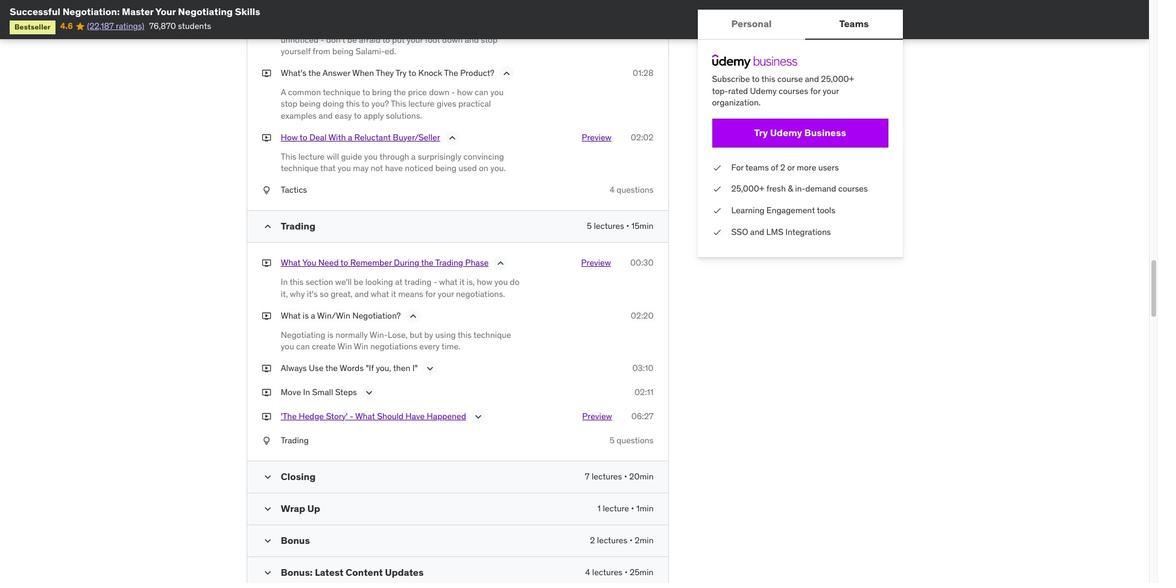 Task type: locate. For each thing, give the bounding box(es) containing it.
for
[[731, 162, 744, 173]]

engagement
[[767, 205, 815, 216]]

0 vertical spatial down
[[442, 34, 463, 45]]

5 left 15min
[[587, 221, 592, 232]]

how up practical
[[457, 87, 473, 98]]

stop down a
[[281, 99, 297, 109]]

4 for 4 lectures • 25min
[[585, 568, 590, 579]]

trading down tactics
[[281, 220, 316, 232]]

win-
[[370, 330, 388, 341]]

trading inside button
[[435, 258, 463, 269]]

latest
[[315, 567, 344, 579]]

0 horizontal spatial 5
[[587, 221, 592, 232]]

negotiating up create
[[281, 330, 325, 341]]

trading down 'the
[[281, 435, 309, 446]]

can inside negotiating is normally win-lose, but by using this technique you can create win win negotiations every time.
[[296, 342, 310, 352]]

a inside 'this lecture will guide you through a surprisingly convincing technique that you may not have noticed being used on you.'
[[411, 151, 416, 162]]

0 vertical spatial your
[[407, 34, 423, 45]]

knock
[[418, 67, 442, 78]]

0 vertical spatial small image
[[262, 504, 274, 516]]

lecture up "that"
[[298, 151, 325, 162]]

2 vertical spatial lecture
[[603, 504, 629, 515]]

small image
[[262, 221, 274, 233], [262, 472, 274, 484]]

1 horizontal spatial 5
[[610, 435, 615, 446]]

to inside subscribe to this course and 25,000+ top‑rated udemy courses for your organization.
[[752, 74, 760, 84]]

used
[[459, 163, 477, 174]]

negotiating up students
[[178, 5, 233, 17]]

- up gives
[[452, 87, 455, 98]]

very
[[400, 22, 416, 33]]

this lecture will guide you through a surprisingly convincing technique that you may not have noticed being used on you.
[[281, 151, 506, 174]]

when
[[352, 67, 374, 78]]

unnoticed
[[281, 34, 319, 45]]

what down show lecture description icon
[[355, 411, 375, 422]]

technique down negotiations.
[[474, 330, 511, 341]]

0 vertical spatial can
[[475, 87, 488, 98]]

try up teams
[[754, 127, 768, 139]]

5
[[587, 221, 592, 232], [610, 435, 615, 446]]

1 horizontal spatial stop
[[481, 34, 498, 45]]

try right "they"
[[396, 67, 407, 78]]

move
[[281, 387, 301, 398]]

being inside next - the salami. this tactic is very common, and often goes unnoticed - don't be afraid to put your foot down and stop yourself from being salami-ed.
[[332, 46, 354, 57]]

small image for bonus: latest content updates
[[262, 568, 274, 580]]

you left do
[[495, 277, 508, 288]]

6 xsmall image from the top
[[262, 387, 271, 399]]

2 horizontal spatial your
[[823, 85, 839, 96]]

02:11
[[635, 387, 654, 398]]

of
[[771, 162, 778, 173]]

2 horizontal spatial a
[[411, 151, 416, 162]]

need
[[318, 258, 339, 269]]

2 vertical spatial a
[[311, 310, 315, 321]]

what down it,
[[281, 310, 301, 321]]

easy
[[335, 110, 352, 121]]

hide lecture description image
[[500, 67, 513, 79], [446, 132, 458, 144], [407, 310, 419, 322]]

for inside the in this section we'll be looking at trading - what it is, how you do it, why it's so great, and what it means for your negotiations.
[[425, 289, 436, 300]]

1 small image from the top
[[262, 504, 274, 516]]

we'll
[[335, 277, 352, 288]]

this up why
[[290, 277, 304, 288]]

01:28
[[633, 67, 654, 78]]

top‑rated
[[712, 85, 748, 96]]

your inside next - the salami. this tactic is very common, and often goes unnoticed - don't be afraid to put your foot down and stop yourself from being salami-ed.
[[407, 34, 423, 45]]

0 horizontal spatial win
[[338, 342, 352, 352]]

be right we'll
[[354, 277, 363, 288]]

1 vertical spatial preview
[[581, 258, 611, 269]]

for inside subscribe to this course and 25,000+ top‑rated udemy courses for your organization.
[[810, 85, 821, 96]]

xsmall image
[[262, 67, 271, 79], [262, 184, 271, 196], [262, 258, 271, 270], [262, 310, 271, 322], [262, 363, 271, 375], [262, 387, 271, 399]]

• left 2min
[[630, 536, 633, 547]]

preview
[[582, 132, 612, 143], [581, 258, 611, 269], [582, 411, 612, 422]]

small image for trading
[[262, 221, 274, 233]]

how up negotiations.
[[477, 277, 492, 288]]

0 vertical spatial preview
[[582, 132, 612, 143]]

- inside a common technique to bring the price down - how can you stop being doing this to you? this lecture gives practical examples and easy to apply solutions.
[[452, 87, 455, 98]]

1 horizontal spatial a
[[348, 132, 352, 143]]

02:20
[[631, 310, 654, 321]]

1 vertical spatial 4
[[585, 568, 590, 579]]

from
[[313, 46, 330, 57]]

negotiating inside negotiating is normally win-lose, but by using this technique you can create win win negotiations every time.
[[281, 330, 325, 341]]

1 horizontal spatial show lecture description image
[[472, 411, 484, 423]]

0 vertical spatial 25,000+
[[821, 74, 854, 84]]

this down how
[[281, 151, 296, 162]]

you inside negotiating is normally win-lose, but by using this technique you can create win win negotiations every time.
[[281, 342, 294, 352]]

this inside next - the salami. this tactic is very common, and often goes unnoticed - don't be afraid to put your foot down and stop yourself from being salami-ed.
[[351, 22, 367, 33]]

for up business
[[810, 85, 821, 96]]

the inside what you need to remember during the trading phase button
[[421, 258, 434, 269]]

1 horizontal spatial can
[[475, 87, 488, 98]]

is inside negotiating is normally win-lose, but by using this technique you can create win win negotiations every time.
[[327, 330, 334, 341]]

lectures for bonus: latest content updates
[[592, 568, 623, 579]]

0 horizontal spatial lecture
[[298, 151, 325, 162]]

afraid
[[359, 34, 381, 45]]

lecture inside 'this lecture will guide you through a surprisingly convincing technique that you may not have noticed being used on you.'
[[298, 151, 325, 162]]

1 horizontal spatial technique
[[323, 87, 361, 98]]

0 vertical spatial udemy
[[750, 85, 777, 96]]

xsmall image
[[262, 132, 271, 144], [712, 162, 722, 174], [712, 184, 722, 195], [712, 205, 722, 217], [712, 227, 722, 238], [262, 411, 271, 423], [262, 435, 271, 447]]

the right during
[[421, 258, 434, 269]]

lecture right 1
[[603, 504, 629, 515]]

4 xsmall image from the top
[[262, 310, 271, 322]]

0 horizontal spatial the
[[306, 22, 320, 33]]

it's
[[307, 289, 318, 300]]

the inside next - the salami. this tactic is very common, and often goes unnoticed - don't be afraid to put your foot down and stop yourself from being salami-ed.
[[306, 22, 320, 33]]

- inside the in this section we'll be looking at trading - what it is, how you do it, why it's so great, and what it means for your negotiations.
[[434, 277, 437, 288]]

skills
[[235, 5, 260, 17]]

0 vertical spatial the
[[306, 22, 320, 33]]

preview left 02:02
[[582, 132, 612, 143]]

1 vertical spatial questions
[[617, 435, 654, 446]]

in up it,
[[281, 277, 288, 288]]

1 vertical spatial 5
[[610, 435, 615, 446]]

1 horizontal spatial is
[[327, 330, 334, 341]]

1 vertical spatial can
[[296, 342, 310, 352]]

1 vertical spatial a
[[411, 151, 416, 162]]

0 vertical spatial for
[[810, 85, 821, 96]]

foot
[[425, 34, 440, 45]]

hide lecture description image up but
[[407, 310, 419, 322]]

20min
[[629, 472, 654, 483]]

hide lecture description image right product?
[[500, 67, 513, 79]]

you
[[490, 87, 504, 98], [364, 151, 378, 162], [338, 163, 351, 174], [495, 277, 508, 288], [281, 342, 294, 352]]

udemy business image
[[712, 54, 797, 69]]

• for wrap up
[[631, 504, 634, 515]]

being down "surprisingly"
[[435, 163, 457, 174]]

this inside 'this lecture will guide you through a surprisingly convincing technique that you may not have noticed being used on you.'
[[281, 151, 296, 162]]

- right story'
[[350, 411, 353, 422]]

2 vertical spatial being
[[435, 163, 457, 174]]

show lecture description image for preview
[[472, 411, 484, 423]]

it down at
[[391, 289, 396, 300]]

courses
[[779, 85, 808, 96], [838, 184, 868, 194]]

1 vertical spatial what
[[371, 289, 389, 300]]

is down it's
[[303, 310, 309, 321]]

lecture for this lecture will guide you through a surprisingly convincing technique that you may not have noticed being used on you.
[[298, 151, 325, 162]]

technique inside negotiating is normally win-lose, but by using this technique you can create win win negotiations every time.
[[474, 330, 511, 341]]

udemy up for teams of 2 or more users at the top of the page
[[770, 127, 802, 139]]

down right foot
[[442, 34, 463, 45]]

small image for closing
[[262, 472, 274, 484]]

1 vertical spatial your
[[823, 85, 839, 96]]

0 horizontal spatial hide lecture description image
[[407, 310, 419, 322]]

this
[[762, 74, 775, 84], [346, 99, 360, 109], [290, 277, 304, 288], [458, 330, 472, 341]]

your up business
[[823, 85, 839, 96]]

xsmall image for 02:11
[[262, 387, 271, 399]]

this up 'easy'
[[346, 99, 360, 109]]

udemy up organization.
[[750, 85, 777, 96]]

lecture down price
[[408, 99, 435, 109]]

lecture for 1 lecture • 1min
[[603, 504, 629, 515]]

this inside a common technique to bring the price down - how can you stop being doing this to you? this lecture gives practical examples and easy to apply solutions.
[[391, 99, 406, 109]]

4 down 2 lectures • 2min
[[585, 568, 590, 579]]

2 vertical spatial technique
[[474, 330, 511, 341]]

5 lectures • 15min
[[587, 221, 654, 232]]

this inside negotiating is normally win-lose, but by using this technique you can create win win negotiations every time.
[[458, 330, 472, 341]]

you up practical
[[490, 87, 504, 98]]

what left is,
[[439, 277, 458, 288]]

2 vertical spatial is
[[327, 330, 334, 341]]

time.
[[442, 342, 461, 352]]

1 horizontal spatial what
[[439, 277, 458, 288]]

can inside a common technique to bring the price down - how can you stop being doing this to you? this lecture gives practical examples and easy to apply solutions.
[[475, 87, 488, 98]]

lectures left the 25min
[[592, 568, 623, 579]]

1 lecture • 1min
[[598, 504, 654, 515]]

section
[[306, 277, 333, 288]]

2 small image from the top
[[262, 536, 274, 548]]

stop down often at left
[[481, 34, 498, 45]]

be inside the in this section we'll be looking at trading - what it is, how you do it, why it's so great, and what it means for your negotiations.
[[354, 277, 363, 288]]

and inside a common technique to bring the price down - how can you stop being doing this to you? this lecture gives practical examples and easy to apply solutions.
[[319, 110, 333, 121]]

you inside the in this section we'll be looking at trading - what it is, how you do it, why it's so great, and what it means for your negotiations.
[[495, 277, 508, 288]]

1 vertical spatial in
[[303, 387, 310, 398]]

1 horizontal spatial in
[[303, 387, 310, 398]]

master
[[122, 5, 154, 17]]

preview down 5 lectures • 15min
[[581, 258, 611, 269]]

hide lecture description image
[[495, 258, 507, 270]]

questions for 4 questions
[[617, 184, 654, 195]]

questions up 15min
[[617, 184, 654, 195]]

the right the use in the left bottom of the page
[[325, 363, 338, 374]]

3 small image from the top
[[262, 568, 274, 580]]

1 vertical spatial udemy
[[770, 127, 802, 139]]

preview up the 5 questions
[[582, 411, 612, 422]]

happened
[[427, 411, 466, 422]]

1 questions from the top
[[617, 184, 654, 195]]

gives
[[437, 99, 456, 109]]

1 vertical spatial show lecture description image
[[472, 411, 484, 423]]

it,
[[281, 289, 288, 300]]

1 horizontal spatial your
[[438, 289, 454, 300]]

- right trading
[[434, 277, 437, 288]]

0 vertical spatial small image
[[262, 221, 274, 233]]

trading left phase
[[435, 258, 463, 269]]

what
[[281, 258, 301, 269], [281, 310, 301, 321], [355, 411, 375, 422]]

your left negotiations.
[[438, 289, 454, 300]]

1 horizontal spatial how
[[477, 277, 492, 288]]

technique up the doing
[[323, 87, 361, 98]]

yourself
[[281, 46, 311, 57]]

small image
[[262, 504, 274, 516], [262, 536, 274, 548], [262, 568, 274, 580]]

1 vertical spatial courses
[[838, 184, 868, 194]]

1 vertical spatial for
[[425, 289, 436, 300]]

1 vertical spatial small image
[[262, 472, 274, 484]]

can left create
[[296, 342, 310, 352]]

0 horizontal spatial stop
[[281, 99, 297, 109]]

preview for 02:02
[[582, 132, 612, 143]]

1 vertical spatial be
[[354, 277, 363, 288]]

25,000+ right "course"
[[821, 74, 854, 84]]

25,000+ inside subscribe to this course and 25,000+ top‑rated udemy courses for your organization.
[[821, 74, 854, 84]]

1 horizontal spatial hide lecture description image
[[446, 132, 458, 144]]

can
[[475, 87, 488, 98], [296, 342, 310, 352]]

"if
[[366, 363, 374, 374]]

a left win/win
[[311, 310, 315, 321]]

7
[[585, 472, 590, 483]]

udemy
[[750, 85, 777, 96], [770, 127, 802, 139]]

0 horizontal spatial for
[[425, 289, 436, 300]]

0 vertical spatial what
[[281, 258, 301, 269]]

xsmall image for 02:20
[[262, 310, 271, 322]]

• left 1min
[[631, 504, 634, 515]]

what for what you need to remember during the trading phase
[[281, 258, 301, 269]]

tab list
[[698, 10, 903, 40]]

story'
[[326, 411, 348, 422]]

how inside the in this section we'll be looking at trading - what it is, how you do it, why it's so great, and what it means for your negotiations.
[[477, 277, 492, 288]]

fresh
[[767, 184, 786, 194]]

1 horizontal spatial 4
[[610, 184, 615, 195]]

learning
[[731, 205, 765, 216]]

2 vertical spatial hide lecture description image
[[407, 310, 419, 322]]

2 xsmall image from the top
[[262, 184, 271, 196]]

is up put
[[392, 22, 398, 33]]

for down trading
[[425, 289, 436, 300]]

this
[[351, 22, 367, 33], [391, 99, 406, 109], [281, 151, 296, 162]]

1 horizontal spatial for
[[810, 85, 821, 96]]

can up practical
[[475, 87, 488, 98]]

and right sso
[[750, 227, 764, 237]]

0 vertical spatial trading
[[281, 220, 316, 232]]

down inside next - the salami. this tactic is very common, and often goes unnoticed - don't be afraid to put your foot down and stop yourself from being salami-ed.
[[442, 34, 463, 45]]

1 vertical spatial small image
[[262, 536, 274, 548]]

0 vertical spatial lecture
[[408, 99, 435, 109]]

it left is,
[[460, 277, 465, 288]]

• for trading
[[626, 221, 629, 232]]

0 horizontal spatial this
[[281, 151, 296, 162]]

5 up 7 lectures • 20min
[[610, 435, 615, 446]]

the inside a common technique to bring the price down - how can you stop being doing this to you? this lecture gives practical examples and easy to apply solutions.
[[394, 87, 406, 98]]

2 lectures • 2min
[[590, 536, 654, 547]]

technique inside 'this lecture will guide you through a surprisingly convincing technique that you may not have noticed being used on you.'
[[281, 163, 319, 174]]

0 vertical spatial questions
[[617, 184, 654, 195]]

• for closing
[[624, 472, 627, 483]]

0 horizontal spatial courses
[[779, 85, 808, 96]]

small image left wrap
[[262, 504, 274, 516]]

deal
[[309, 132, 327, 143]]

4.6
[[60, 21, 73, 32]]

the up unnoticed
[[306, 22, 320, 33]]

your
[[155, 5, 176, 17]]

• left 15min
[[626, 221, 629, 232]]

7 lectures • 20min
[[585, 472, 654, 483]]

looking
[[365, 277, 393, 288]]

what
[[439, 277, 458, 288], [371, 289, 389, 300]]

how to deal with a reluctant buyer/seller button
[[281, 132, 440, 146]]

being
[[332, 46, 354, 57], [299, 99, 321, 109], [435, 163, 457, 174]]

1 vertical spatial down
[[429, 87, 450, 98]]

a up noticed
[[411, 151, 416, 162]]

1 horizontal spatial this
[[351, 22, 367, 33]]

25,000+
[[821, 74, 854, 84], [731, 184, 765, 194]]

your
[[407, 34, 423, 45], [823, 85, 839, 96], [438, 289, 454, 300]]

1 horizontal spatial it
[[460, 277, 465, 288]]

doing
[[323, 99, 344, 109]]

2 questions from the top
[[617, 435, 654, 446]]

0 horizontal spatial 4
[[585, 568, 590, 579]]

lectures right the 7
[[592, 472, 622, 483]]

with
[[328, 132, 346, 143]]

do
[[510, 277, 520, 288]]

you up the always
[[281, 342, 294, 352]]

1 vertical spatial trading
[[435, 258, 463, 269]]

goes
[[493, 22, 511, 33]]

0 vertical spatial in
[[281, 277, 288, 288]]

a inside button
[[348, 132, 352, 143]]

create
[[312, 342, 336, 352]]

1 xsmall image from the top
[[262, 67, 271, 79]]

2 horizontal spatial lecture
[[603, 504, 629, 515]]

0 vertical spatial hide lecture description image
[[500, 67, 513, 79]]

0 horizontal spatial a
[[311, 310, 315, 321]]

02:02
[[631, 132, 654, 143]]

and right "course"
[[805, 74, 819, 84]]

you up not
[[364, 151, 378, 162]]

to down udemy business image
[[752, 74, 760, 84]]

is up create
[[327, 330, 334, 341]]

is
[[392, 22, 398, 33], [303, 310, 309, 321], [327, 330, 334, 341]]

0 vertical spatial how
[[457, 87, 473, 98]]

1 small image from the top
[[262, 221, 274, 233]]

to left put
[[382, 34, 390, 45]]

1 vertical spatial this
[[391, 99, 406, 109]]

0 vertical spatial show lecture description image
[[424, 363, 436, 375]]

guide
[[341, 151, 362, 162]]

negotiation?
[[352, 310, 401, 321]]

25,000+ up learning on the top right of page
[[731, 184, 765, 194]]

show lecture description image
[[424, 363, 436, 375], [472, 411, 484, 423]]

0 horizontal spatial can
[[296, 342, 310, 352]]

0 horizontal spatial try
[[396, 67, 407, 78]]

0 horizontal spatial show lecture description image
[[424, 363, 436, 375]]

in right move
[[303, 387, 310, 398]]

1 vertical spatial hide lecture description image
[[446, 132, 458, 144]]

what down looking
[[371, 289, 389, 300]]

0 vertical spatial stop
[[481, 34, 498, 45]]

xsmall image for 01:28
[[262, 67, 271, 79]]

lectures for bonus
[[597, 536, 628, 547]]

questions
[[617, 184, 654, 195], [617, 435, 654, 446]]

1 vertical spatial technique
[[281, 163, 319, 174]]

0 vertical spatial 5
[[587, 221, 592, 232]]

be right don't
[[347, 34, 357, 45]]

teams button
[[806, 10, 903, 39]]

small image left bonus
[[262, 536, 274, 548]]

1 horizontal spatial lecture
[[408, 99, 435, 109]]

down up gives
[[429, 87, 450, 98]]

show lecture description image right the happened
[[472, 411, 484, 423]]

show lecture description image
[[363, 387, 375, 399]]

subscribe to this course and 25,000+ top‑rated udemy courses for your organization.
[[712, 74, 854, 108]]

2 small image from the top
[[262, 472, 274, 484]]

1 vertical spatial negotiating
[[281, 330, 325, 341]]

06:27
[[631, 411, 654, 422]]

lectures left 15min
[[594, 221, 624, 232]]

0 horizontal spatial in
[[281, 277, 288, 288]]

being down the "common"
[[299, 99, 321, 109]]

2 horizontal spatial technique
[[474, 330, 511, 341]]

you
[[302, 258, 316, 269]]

3 xsmall image from the top
[[262, 258, 271, 270]]

and down the doing
[[319, 110, 333, 121]]

technique up tactics
[[281, 163, 319, 174]]

this left "course"
[[762, 74, 775, 84]]

courses down "course"
[[779, 85, 808, 96]]

lectures left 2min
[[597, 536, 628, 547]]

0 vertical spatial 4
[[610, 184, 615, 195]]

0 vertical spatial it
[[460, 277, 465, 288]]

• left the 25min
[[625, 568, 628, 579]]

for
[[810, 85, 821, 96], [425, 289, 436, 300]]

1 horizontal spatial win
[[354, 342, 368, 352]]

small image left bonus:
[[262, 568, 274, 580]]

questions down 06:27
[[617, 435, 654, 446]]

may
[[353, 163, 369, 174]]

through
[[380, 151, 409, 162]]

this inside the in this section we'll be looking at trading - what it is, how you do it, why it's so great, and what it means for your negotiations.
[[290, 277, 304, 288]]

the right the knock
[[444, 67, 458, 78]]

courses inside subscribe to this course and 25,000+ top‑rated udemy courses for your organization.
[[779, 85, 808, 96]]

5 xsmall image from the top
[[262, 363, 271, 375]]

being down don't
[[332, 46, 354, 57]]

to left the knock
[[409, 67, 416, 78]]

0 vertical spatial technique
[[323, 87, 361, 98]]

udemy inside subscribe to this course and 25,000+ top‑rated udemy courses for your organization.
[[750, 85, 777, 96]]

4 questions
[[610, 184, 654, 195]]

0 horizontal spatial 25,000+
[[731, 184, 765, 194]]

0 vertical spatial a
[[348, 132, 352, 143]]



Task type: describe. For each thing, give the bounding box(es) containing it.
not
[[371, 163, 383, 174]]

stop inside a common technique to bring the price down - how can you stop being doing this to you? this lecture gives practical examples and easy to apply solutions.
[[281, 99, 297, 109]]

you inside a common technique to bring the price down - how can you stop being doing this to you? this lecture gives practical examples and easy to apply solutions.
[[490, 87, 504, 98]]

product?
[[460, 67, 494, 78]]

technique for lecture
[[281, 163, 319, 174]]

win/win
[[317, 310, 350, 321]]

is inside next - the salami. this tactic is very common, and often goes unnoticed - don't be afraid to put your foot down and stop yourself from being salami-ed.
[[392, 22, 398, 33]]

what is a win/win negotiation?
[[281, 310, 401, 321]]

00:30
[[630, 258, 654, 269]]

this inside a common technique to bring the price down - how can you stop being doing this to you? this lecture gives practical examples and easy to apply solutions.
[[346, 99, 360, 109]]

to right the need
[[341, 258, 348, 269]]

lectures for closing
[[592, 472, 622, 483]]

you down 'guide'
[[338, 163, 351, 174]]

1 vertical spatial 25,000+
[[731, 184, 765, 194]]

tab list containing personal
[[698, 10, 903, 40]]

to up apply
[[362, 99, 369, 109]]

move in small steps
[[281, 387, 357, 398]]

have
[[406, 411, 425, 422]]

0 horizontal spatial what
[[371, 289, 389, 300]]

negotiations.
[[456, 289, 505, 300]]

trading for 5 lectures
[[281, 220, 316, 232]]

should
[[377, 411, 404, 422]]

surprisingly
[[418, 151, 461, 162]]

bonus
[[281, 535, 310, 547]]

15min
[[631, 221, 654, 232]]

tactic
[[369, 22, 390, 33]]

this inside subscribe to this course and 25,000+ top‑rated udemy courses for your organization.
[[762, 74, 775, 84]]

for teams of 2 or more users
[[731, 162, 839, 173]]

bonus: latest content updates
[[281, 567, 424, 579]]

successful
[[10, 5, 60, 17]]

is for what is a win/win negotiation?
[[303, 310, 309, 321]]

during
[[394, 258, 419, 269]]

wrap
[[281, 503, 305, 515]]

closing
[[281, 471, 316, 483]]

2 vertical spatial what
[[355, 411, 375, 422]]

small image for wrap up
[[262, 504, 274, 516]]

lecture inside a common technique to bring the price down - how can you stop being doing this to you? this lecture gives practical examples and easy to apply solutions.
[[408, 99, 435, 109]]

great,
[[331, 289, 353, 300]]

show lecture description image for 03:10
[[424, 363, 436, 375]]

• for bonus
[[630, 536, 633, 547]]

bonus:
[[281, 567, 313, 579]]

hide lecture description image for down
[[500, 67, 513, 79]]

content
[[346, 567, 383, 579]]

you.
[[490, 163, 506, 174]]

down inside a common technique to bring the price down - how can you stop being doing this to you? this lecture gives practical examples and easy to apply solutions.
[[429, 87, 450, 98]]

technique inside a common technique to bring the price down - how can you stop being doing this to you? this lecture gives practical examples and easy to apply solutions.
[[323, 87, 361, 98]]

trading for 5 questions
[[281, 435, 309, 446]]

to right 'easy'
[[354, 110, 362, 121]]

your inside subscribe to this course and 25,000+ top‑rated udemy courses for your organization.
[[823, 85, 839, 96]]

- inside button
[[350, 411, 353, 422]]

try udemy business
[[754, 127, 846, 139]]

by
[[424, 330, 433, 341]]

more
[[797, 162, 816, 173]]

use
[[309, 363, 324, 374]]

you,
[[376, 363, 391, 374]]

hide lecture description image for surprisingly
[[446, 132, 458, 144]]

common,
[[418, 22, 453, 33]]

the right what's
[[308, 67, 321, 78]]

answer
[[323, 67, 350, 78]]

will
[[327, 151, 339, 162]]

25,000+ fresh & in-demand courses
[[731, 184, 868, 194]]

- up from
[[321, 34, 324, 45]]

and inside the in this section we'll be looking at trading - what it is, how you do it, why it's so great, and what it means for your negotiations.
[[355, 289, 369, 300]]

lose,
[[388, 330, 408, 341]]

wrap up
[[281, 503, 320, 515]]

buyer/seller
[[393, 132, 440, 143]]

tactics
[[281, 184, 307, 195]]

what's the answer when they try to knock the product?
[[281, 67, 494, 78]]

in-
[[795, 184, 806, 194]]

organization.
[[712, 97, 761, 108]]

up
[[307, 503, 320, 515]]

and inside subscribe to this course and 25,000+ top‑rated udemy courses for your organization.
[[805, 74, 819, 84]]

'the hedge story' - what should have happened
[[281, 411, 466, 422]]

• for bonus: latest content updates
[[625, 568, 628, 579]]

how to deal with a reluctant buyer/seller
[[281, 132, 440, 143]]

demand
[[806, 184, 836, 194]]

and down often at left
[[465, 34, 479, 45]]

using
[[435, 330, 456, 341]]

2min
[[635, 536, 654, 547]]

i"
[[412, 363, 418, 374]]

xsmall image for preview
[[262, 258, 271, 270]]

lms
[[766, 227, 784, 237]]

they
[[376, 67, 394, 78]]

users
[[818, 162, 839, 173]]

but
[[410, 330, 422, 341]]

be inside next - the salami. this tactic is very common, and often goes unnoticed - don't be afraid to put your foot down and stop yourself from being salami-ed.
[[347, 34, 357, 45]]

stop inside next - the salami. this tactic is very common, and often goes unnoticed - don't be afraid to put your foot down and stop yourself from being salami-ed.
[[481, 34, 498, 45]]

1 win from the left
[[338, 342, 352, 352]]

negotiations
[[370, 342, 417, 352]]

- up unnoticed
[[301, 22, 304, 33]]

1 horizontal spatial the
[[444, 67, 458, 78]]

you?
[[371, 99, 389, 109]]

5 questions
[[610, 435, 654, 446]]

students
[[178, 21, 211, 32]]

tools
[[817, 205, 836, 216]]

practical
[[458, 99, 491, 109]]

2 win from the left
[[354, 342, 368, 352]]

try udemy business link
[[712, 119, 888, 148]]

'the hedge story' - what should have happened button
[[281, 411, 466, 426]]

successful negotiation: master your negotiating skills
[[10, 5, 260, 17]]

every
[[419, 342, 440, 352]]

don't
[[326, 34, 345, 45]]

to right how
[[300, 132, 307, 143]]

next
[[281, 22, 299, 33]]

5 for 5 questions
[[610, 435, 615, 446]]

bring
[[372, 87, 392, 98]]

remember
[[350, 258, 392, 269]]

0 vertical spatial what
[[439, 277, 458, 288]]

being inside 'this lecture will guide you through a surprisingly convincing technique that you may not have noticed being used on you.'
[[435, 163, 457, 174]]

0 vertical spatial 2
[[780, 162, 785, 173]]

personal button
[[698, 10, 806, 39]]

1 vertical spatial it
[[391, 289, 396, 300]]

lectures for trading
[[594, 221, 624, 232]]

how inside a common technique to bring the price down - how can you stop being doing this to you? this lecture gives practical examples and easy to apply solutions.
[[457, 87, 473, 98]]

to left bring
[[362, 87, 370, 98]]

in inside the in this section we'll be looking at trading - what it is, how you do it, why it's so great, and what it means for your negotiations.
[[281, 277, 288, 288]]

small image for bonus
[[262, 536, 274, 548]]

4 for 4 questions
[[610, 184, 615, 195]]

and left often at left
[[455, 22, 469, 33]]

0 horizontal spatial negotiating
[[178, 5, 233, 17]]

always use the words "if you, then i"
[[281, 363, 418, 374]]

business
[[804, 127, 846, 139]]

ed.
[[385, 46, 396, 57]]

what for what is a win/win negotiation?
[[281, 310, 301, 321]]

76,870
[[149, 21, 176, 32]]

1 horizontal spatial courses
[[838, 184, 868, 194]]

hide lecture description image for using
[[407, 310, 419, 322]]

4 lectures • 25min
[[585, 568, 654, 579]]

sso
[[731, 227, 748, 237]]

technique for is
[[474, 330, 511, 341]]

to inside next - the salami. this tactic is very common, and often goes unnoticed - don't be afraid to put your foot down and stop yourself from being salami-ed.
[[382, 34, 390, 45]]

is for negotiating is normally win-lose, but by using this technique you can create win win negotiations every time.
[[327, 330, 334, 341]]

means
[[398, 289, 423, 300]]

0 horizontal spatial 2
[[590, 536, 595, 547]]

1 vertical spatial try
[[754, 127, 768, 139]]

or
[[787, 162, 795, 173]]

your inside the in this section we'll be looking at trading - what it is, how you do it, why it's so great, and what it means for your negotiations.
[[438, 289, 454, 300]]

&
[[788, 184, 793, 194]]

hedge
[[299, 411, 324, 422]]

0 vertical spatial try
[[396, 67, 407, 78]]

then
[[393, 363, 410, 374]]

phase
[[465, 258, 489, 269]]

5 for 5 lectures • 15min
[[587, 221, 592, 232]]

preview for 00:30
[[581, 258, 611, 269]]

2 vertical spatial preview
[[582, 411, 612, 422]]

convincing
[[464, 151, 504, 162]]

being inside a common technique to bring the price down - how can you stop being doing this to you? this lecture gives practical examples and easy to apply solutions.
[[299, 99, 321, 109]]

questions for 5 questions
[[617, 435, 654, 446]]



Task type: vqa. For each thing, say whether or not it's contained in the screenshot.
topmost them
no



